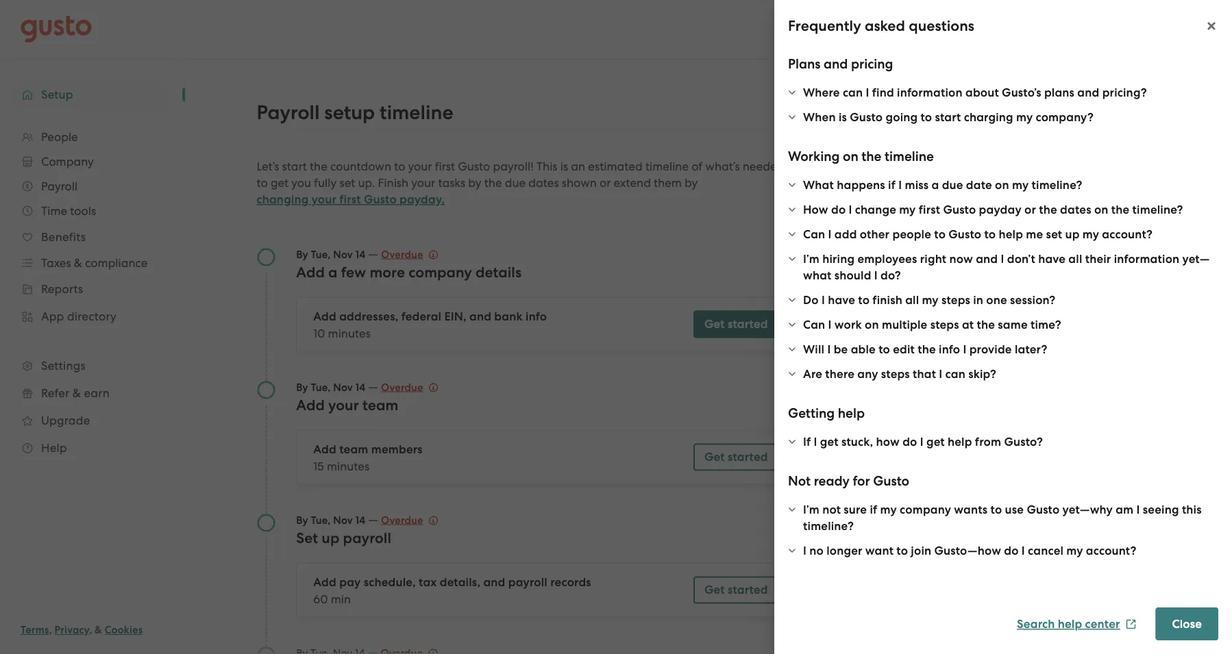 Task type: locate. For each thing, give the bounding box(es) containing it.
0 horizontal spatial start
[[282, 160, 307, 173]]

3 get from the top
[[705, 584, 725, 598]]

1 overdue from the top
[[381, 249, 424, 261]]

all
[[1069, 252, 1083, 266], [906, 293, 920, 307]]

payroll left records
[[509, 576, 548, 590]]

0 vertical spatial &
[[73, 387, 81, 400]]

on up happens
[[843, 149, 859, 165]]

14 up 'set up payroll'
[[356, 515, 366, 527]]

extend
[[614, 176, 651, 190]]

1 overdue button from the top
[[381, 247, 439, 263]]

1 vertical spatial nov
[[333, 382, 353, 394]]

— up add your team
[[368, 380, 378, 394]]

0 vertical spatial get
[[705, 318, 725, 332]]

set inside download our handy checklist of everything you'll need to get set up for your first payroll.
[[1106, 215, 1122, 228]]

a
[[932, 178, 940, 192], [329, 264, 338, 281]]

if left miss
[[889, 178, 896, 192]]

can down how
[[804, 227, 826, 241]]

the down "payroll!"
[[485, 176, 502, 190]]

help link
[[14, 436, 171, 461]]

1 i'm from the top
[[804, 252, 820, 266]]

add addresses, federal ein, and bank info 10 minutes
[[314, 310, 547, 340]]

the up the fully
[[310, 160, 328, 173]]

1 vertical spatial timeline?
[[1133, 203, 1184, 217]]

set for download our handy checklist of everything you'll need to get set up for your first payroll.
[[1106, 215, 1122, 228]]

1 vertical spatial start
[[282, 160, 307, 173]]

3 nov from the top
[[333, 515, 353, 527]]

1 horizontal spatial can
[[946, 367, 966, 381]]

0 vertical spatial overdue
[[381, 249, 424, 261]]

2 vertical spatial timeline?
[[804, 519, 855, 534]]

i'm left not
[[804, 503, 820, 517]]

get right if
[[821, 435, 839, 449]]

0 vertical spatial if
[[889, 178, 896, 192]]

1 vertical spatial team
[[340, 443, 369, 457]]

have inside i'm hiring employees right now and i don't have all their information yet— what should i do?
[[1039, 252, 1066, 266]]

hiring
[[823, 252, 855, 266]]

nov for up
[[333, 515, 353, 527]]

list containing benefits
[[0, 125, 185, 462]]

my right sure
[[881, 503, 898, 517]]

1 tue, from the top
[[311, 249, 331, 261]]

first down miss
[[919, 203, 941, 217]]

can left skip?
[[946, 367, 966, 381]]

0 horizontal spatial ,
[[49, 625, 52, 637]]

gusto up finish your tasks by the due dates shown or extend them by changing your first gusto payday.
[[458, 160, 490, 173]]

up
[[1066, 227, 1080, 241], [950, 231, 964, 245], [322, 530, 340, 547]]

checklist inside download our handy checklist of everything you'll need to get set up for your first payroll.
[[1068, 198, 1113, 212]]

download for download checklist
[[967, 253, 1024, 267]]

have up work
[[828, 293, 856, 307]]

overdue up 'set up payroll'
[[381, 515, 424, 527]]

circle blank image
[[257, 647, 276, 655]]

nov for a
[[333, 249, 353, 261]]

2 horizontal spatial timeline
[[885, 149, 935, 165]]

1 14 from the top
[[356, 249, 366, 261]]

and right ein,
[[470, 310, 492, 324]]

1 horizontal spatial set
[[1047, 227, 1063, 241]]

3 by from the top
[[296, 515, 308, 527]]

1 vertical spatial have
[[1039, 252, 1066, 266]]

this
[[1183, 503, 1203, 517]]

add for add addresses, federal ein, and bank info 10 minutes
[[314, 310, 337, 324]]

account? up their
[[1103, 227, 1153, 241]]

help left the me
[[1000, 227, 1024, 241]]

frequently asked questions dialog
[[775, 0, 1233, 655]]

1 vertical spatial ready
[[814, 474, 850, 490]]

by up add your team
[[296, 382, 308, 394]]

1 horizontal spatial ready
[[1036, 174, 1072, 190]]

1 horizontal spatial for
[[967, 231, 982, 245]]

0 vertical spatial steps
[[942, 293, 971, 307]]

set up changing your first gusto payday. button
[[340, 176, 355, 190]]

3 — from the top
[[368, 513, 378, 527]]

download up 'everything'
[[950, 198, 1006, 212]]

2 overdue from the top
[[381, 382, 424, 394]]

by tue, nov 14 — for your
[[296, 380, 381, 394]]

home image
[[21, 15, 92, 43]]

2 — from the top
[[368, 380, 378, 394]]

or inside frequently asked questions dialog
[[1025, 203, 1037, 217]]

1 horizontal spatial dates
[[1061, 203, 1092, 217]]

0 vertical spatial timeline?
[[1032, 178, 1083, 192]]

1 by tue, nov 14 — from the top
[[296, 247, 381, 261]]

0 vertical spatial all
[[1069, 252, 1083, 266]]

1 vertical spatial if
[[871, 503, 878, 517]]

now
[[950, 252, 974, 266]]

on right work
[[865, 318, 880, 332]]

1 horizontal spatial if
[[889, 178, 896, 192]]

0 vertical spatial checklist
[[1068, 198, 1113, 212]]

1 vertical spatial minutes
[[327, 460, 370, 474]]

by right "tasks"
[[469, 176, 482, 190]]

list
[[0, 125, 185, 462]]

have down 'payroll.'
[[1039, 252, 1066, 266]]

0 vertical spatial by
[[296, 249, 308, 261]]

2 horizontal spatial do
[[1005, 544, 1019, 558]]

0 vertical spatial or
[[600, 176, 611, 190]]

my up people
[[900, 203, 917, 217]]

download our handy checklist of everything you'll need to get set up for your first payroll.
[[950, 198, 1127, 245]]

earn
[[84, 387, 110, 400]]

to up right
[[935, 227, 946, 241]]

3 by tue, nov 14 — from the top
[[296, 513, 381, 527]]

— for team
[[368, 380, 378, 394]]

can i work on multiple steps at the same time?
[[804, 318, 1062, 332]]

set for can i add other people to gusto to help me set up my account?
[[1047, 227, 1063, 241]]

change
[[856, 203, 897, 217]]

0 horizontal spatial all
[[906, 293, 920, 307]]

1 horizontal spatial up
[[950, 231, 964, 245]]

get inside download our handy checklist of everything you'll need to get set up for your first payroll.
[[1086, 215, 1103, 228]]

schedule,
[[364, 576, 416, 590]]

i right am
[[1137, 503, 1141, 517]]

gusto navigation element
[[0, 59, 185, 484]]

finish
[[873, 293, 903, 307]]

start inside 'let's start the countdown to your first gusto payroll! this is an estimated                     timeline of what's needed to get you fully set up.'
[[282, 160, 307, 173]]

i down at
[[964, 343, 967, 357]]

to left finish
[[859, 293, 870, 307]]

set inside frequently asked questions dialog
[[1047, 227, 1063, 241]]

by right them
[[685, 176, 698, 190]]

started for set up payroll
[[728, 584, 769, 598]]

what's
[[706, 160, 740, 173]]

information
[[898, 85, 963, 99], [1115, 252, 1180, 266]]

2 horizontal spatial up
[[1066, 227, 1080, 241]]

to right going
[[921, 110, 933, 124]]

2 get from the top
[[705, 451, 725, 465]]

overdue up add your team
[[381, 382, 424, 394]]

1 vertical spatial all
[[906, 293, 920, 307]]

add inside add pay schedule, tax details, and payroll records 60 min
[[314, 576, 337, 590]]

want
[[866, 544, 894, 558]]

and right now
[[977, 252, 999, 266]]

setup link
[[14, 82, 171, 107]]

up for for
[[950, 231, 964, 245]]

i left add at the right
[[829, 227, 832, 241]]

0 vertical spatial for
[[967, 231, 982, 245]]

on
[[843, 149, 859, 165], [996, 178, 1010, 192], [1095, 203, 1109, 217], [865, 318, 880, 332]]

overdue button up members
[[381, 380, 439, 396]]

1 vertical spatial is
[[561, 160, 569, 173]]

1 horizontal spatial by
[[685, 176, 698, 190]]

2 vertical spatial have
[[828, 293, 856, 307]]

0 horizontal spatial if
[[871, 503, 878, 517]]

0 vertical spatial company
[[409, 264, 472, 281]]

first down up.
[[340, 193, 361, 207]]

add inside add addresses, federal ein, and bank info 10 minutes
[[314, 310, 337, 324]]

1 vertical spatial by
[[296, 382, 308, 394]]

3 14 from the top
[[356, 515, 366, 527]]

your down 'everything'
[[985, 231, 1009, 245]]

1 — from the top
[[368, 247, 378, 261]]

is left an
[[561, 160, 569, 173]]

min
[[331, 593, 351, 607]]

not
[[823, 503, 841, 517]]

3 started from the top
[[728, 584, 769, 598]]

the inside finish your tasks by the due dates shown or extend them by changing your first gusto payday.
[[485, 176, 502, 190]]

what
[[804, 268, 832, 283]]

tue, down changing your first gusto payday. button
[[311, 249, 331, 261]]

up inside frequently asked questions dialog
[[1066, 227, 1080, 241]]

14 up the few
[[356, 249, 366, 261]]

dates up 'payroll.'
[[1061, 203, 1092, 217]]

2 vertical spatial get started
[[705, 584, 769, 598]]

able
[[852, 343, 876, 357]]

2 nov from the top
[[333, 382, 353, 394]]

get up changing
[[271, 176, 289, 190]]

tue, up add your team
[[311, 382, 331, 394]]

to down let's at the top left of page
[[257, 176, 268, 190]]

2 vertical spatial get started button
[[694, 577, 779, 604]]

up inside download our handy checklist of everything you'll need to get set up for your first payroll.
[[950, 231, 964, 245]]

close
[[1173, 618, 1203, 632]]

2 vertical spatial 14
[[356, 515, 366, 527]]

2 tue, from the top
[[311, 382, 331, 394]]

due left date
[[943, 178, 964, 192]]

overdue up add a few more company details
[[381, 249, 424, 261]]

steps
[[942, 293, 971, 307], [931, 318, 960, 332], [882, 367, 911, 381]]

start down where can i find information about gusto's plans and pricing?
[[936, 110, 962, 124]]

ready up not
[[814, 474, 850, 490]]

2 horizontal spatial set
[[1106, 215, 1122, 228]]

center
[[1086, 618, 1121, 632]]

minutes inside add team members 15 minutes
[[327, 460, 370, 474]]

for down 'everything'
[[967, 231, 982, 245]]

0 vertical spatial is
[[839, 110, 848, 124]]

countdown
[[331, 160, 392, 173]]

0 horizontal spatial or
[[600, 176, 611, 190]]

refer & earn link
[[14, 381, 171, 406]]

1 horizontal spatial or
[[1025, 203, 1037, 217]]

0 horizontal spatial is
[[561, 160, 569, 173]]

1 vertical spatial of
[[1116, 198, 1127, 212]]

timeline? down not
[[804, 519, 855, 534]]

0 horizontal spatial for
[[853, 474, 871, 490]]

provide
[[970, 343, 1013, 357]]

to up how do i change my first gusto payday or the dates on the timeline?
[[987, 174, 1000, 190]]

1 by from the left
[[469, 176, 482, 190]]

add for add a few more company details
[[296, 264, 325, 281]]

i'm inside i'm not sure if my company wants to use gusto yet—why am i seeing this timeline?
[[804, 503, 820, 517]]

i'm up what
[[804, 252, 820, 266]]

can left find on the top right of the page
[[843, 85, 864, 99]]

add for add pay schedule, tax details, and payroll records 60 min
[[314, 576, 337, 590]]

cookies button
[[105, 623, 143, 639]]

2 vertical spatial tue,
[[311, 515, 331, 527]]

estimated
[[589, 160, 643, 173]]

due down "payroll!"
[[505, 176, 526, 190]]

nov for your
[[333, 382, 353, 394]]

and
[[824, 56, 849, 72], [1078, 85, 1100, 99], [977, 252, 999, 266], [470, 310, 492, 324], [484, 576, 506, 590]]

by up set
[[296, 515, 308, 527]]

a left the few
[[329, 264, 338, 281]]

dates
[[529, 176, 559, 190], [1061, 203, 1092, 217]]

1 horizontal spatial ,
[[89, 625, 92, 637]]

0 vertical spatial started
[[728, 318, 769, 332]]

1 vertical spatial account?
[[1087, 544, 1137, 558]]

my up their
[[1083, 227, 1100, 241]]

pay
[[340, 576, 361, 590]]

1 horizontal spatial timeline
[[646, 160, 689, 173]]

tue, for your
[[311, 382, 331, 394]]

ready up the handy
[[1036, 174, 1072, 190]]

0 vertical spatial do
[[832, 203, 846, 217]]

to inside i'm not sure if my company wants to use gusto yet—why am i seeing this timeline?
[[991, 503, 1003, 517]]

have for what to have ready
[[1003, 174, 1033, 190]]

0 vertical spatial can
[[843, 85, 864, 99]]

or for payday
[[1025, 203, 1037, 217]]

1 vertical spatial get started button
[[694, 444, 779, 471]]

0 horizontal spatial dates
[[529, 176, 559, 190]]

1 vertical spatial information
[[1115, 252, 1180, 266]]

info inside add addresses, federal ein, and bank info 10 minutes
[[526, 310, 547, 324]]

sure
[[844, 503, 868, 517]]

what up how
[[804, 178, 835, 192]]

started
[[728, 318, 769, 332], [728, 451, 769, 465], [728, 584, 769, 598]]

that
[[913, 367, 937, 381]]

0 horizontal spatial ready
[[814, 474, 850, 490]]

minutes
[[328, 327, 371, 340], [327, 460, 370, 474]]

later?
[[1016, 343, 1048, 357]]

first inside finish your tasks by the due dates shown or extend them by changing your first gusto payday.
[[340, 193, 361, 207]]

2 get started button from the top
[[694, 444, 779, 471]]

0 vertical spatial have
[[1003, 174, 1033, 190]]

1 horizontal spatial company
[[900, 503, 952, 517]]

2 by from the top
[[296, 382, 308, 394]]

add a few more company details
[[296, 264, 522, 281]]

1 horizontal spatial all
[[1069, 252, 1083, 266]]

i left the don't
[[1002, 252, 1005, 266]]

your down the fully
[[312, 193, 337, 207]]

1 vertical spatial dates
[[1061, 203, 1092, 217]]

by tue, nov 14 — for a
[[296, 247, 381, 261]]

minutes inside add addresses, federal ein, and bank info 10 minutes
[[328, 327, 371, 340]]

find
[[873, 85, 895, 99]]

get started for payroll
[[705, 584, 769, 598]]

by for add your team
[[296, 382, 308, 394]]

first inside 'let's start the countdown to your first gusto payroll! this is an estimated                     timeline of what's needed to get you fully set up.'
[[435, 160, 455, 173]]

1 vertical spatial or
[[1025, 203, 1037, 217]]

plans
[[789, 56, 821, 72]]

minutes right 15
[[327, 460, 370, 474]]

1 by from the top
[[296, 249, 308, 261]]

an
[[571, 160, 586, 173]]

1 vertical spatial overdue
[[381, 382, 424, 394]]

0 horizontal spatial a
[[329, 264, 338, 281]]

gusto
[[851, 110, 883, 124], [458, 160, 490, 173], [364, 193, 397, 207], [944, 203, 977, 217], [949, 227, 982, 241], [874, 474, 910, 490], [1028, 503, 1060, 517]]

3 get started from the top
[[705, 584, 769, 598]]

0 vertical spatial download
[[950, 198, 1006, 212]]

changing
[[257, 193, 309, 207]]

team up members
[[363, 397, 399, 414]]

0 horizontal spatial company
[[409, 264, 472, 281]]

yet—
[[1183, 252, 1211, 266]]

is
[[839, 110, 848, 124], [561, 160, 569, 173]]

2 overdue button from the top
[[381, 380, 439, 396]]

and right the details,
[[484, 576, 506, 590]]

3 get started button from the top
[[694, 577, 779, 604]]

the inside 'let's start the countdown to your first gusto payroll! this is an estimated                     timeline of what's needed to get you fully set up.'
[[310, 160, 328, 173]]

search
[[1018, 618, 1056, 632]]

0 horizontal spatial information
[[898, 85, 963, 99]]

team inside add team members 15 minutes
[[340, 443, 369, 457]]

gusto up now
[[949, 227, 982, 241]]

reports
[[41, 283, 83, 296]]

0 vertical spatial by tue, nov 14 —
[[296, 247, 381, 261]]

1 vertical spatial i'm
[[804, 503, 820, 517]]

date
[[967, 178, 993, 192]]

2 by tue, nov 14 — from the top
[[296, 380, 381, 394]]

3 overdue button from the top
[[381, 513, 439, 529]]

start up "you"
[[282, 160, 307, 173]]

1 vertical spatial get
[[705, 451, 725, 465]]

all left their
[[1069, 252, 1083, 266]]

get started button
[[694, 311, 779, 338], [694, 444, 779, 471], [694, 577, 779, 604]]

14
[[356, 249, 366, 261], [356, 382, 366, 394], [356, 515, 366, 527]]

if i get stuck, how do i get help from gusto?
[[804, 435, 1044, 449]]

payroll
[[257, 101, 320, 124]]

there
[[826, 367, 855, 381]]

add for add your team
[[296, 397, 325, 414]]

working
[[789, 149, 840, 165]]

or inside finish your tasks by the due dates shown or extend them by changing your first gusto payday.
[[600, 176, 611, 190]]

company up join
[[900, 503, 952, 517]]

get for set up payroll
[[705, 584, 725, 598]]

0 vertical spatial get started
[[705, 318, 769, 332]]

1 horizontal spatial information
[[1115, 252, 1180, 266]]

or up the me
[[1025, 203, 1037, 217]]

ein,
[[445, 310, 467, 324]]

ready inside frequently asked questions dialog
[[814, 474, 850, 490]]

2 vertical spatial overdue
[[381, 515, 424, 527]]

0 horizontal spatial due
[[505, 176, 526, 190]]

i'm inside i'm hiring employees right now and i don't have all their information yet— what should i do?
[[804, 252, 820, 266]]

by tue, nov 14 — up the few
[[296, 247, 381, 261]]

2 14 from the top
[[356, 382, 366, 394]]

0 vertical spatial a
[[932, 178, 940, 192]]

your inside download our handy checklist of everything you'll need to get set up for your first payroll.
[[985, 231, 1009, 245]]

or
[[600, 176, 611, 190], [1025, 203, 1037, 217]]

0 vertical spatial of
[[692, 160, 703, 173]]

have
[[1003, 174, 1033, 190], [1039, 252, 1066, 266], [828, 293, 856, 307]]

tue, up set
[[311, 515, 331, 527]]

them
[[654, 176, 682, 190]]

3 overdue from the top
[[381, 515, 424, 527]]

2 can from the top
[[804, 318, 826, 332]]

1 can from the top
[[804, 227, 826, 241]]

how do i change my first gusto payday or the dates on the timeline?
[[804, 203, 1184, 217]]

2 started from the top
[[728, 451, 769, 465]]

are
[[804, 367, 823, 381]]

up right the me
[[1066, 227, 1080, 241]]

0 horizontal spatial of
[[692, 160, 703, 173]]

is right when
[[839, 110, 848, 124]]

2 horizontal spatial have
[[1039, 252, 1066, 266]]

one
[[987, 293, 1008, 307]]

for
[[967, 231, 982, 245], [853, 474, 871, 490]]

what inside frequently asked questions dialog
[[804, 178, 835, 192]]

get inside 'let's start the countdown to your first gusto payroll! this is an estimated                     timeline of what's needed to get you fully set up.'
[[271, 176, 289, 190]]

2 vertical spatial by
[[296, 515, 308, 527]]

0 horizontal spatial by
[[469, 176, 482, 190]]

dates inside finish your tasks by the due dates shown or extend them by changing your first gusto payday.
[[529, 176, 559, 190]]

what to have ready
[[950, 174, 1072, 190]]

in
[[974, 293, 984, 307]]

14 for payroll
[[356, 515, 366, 527]]

1 vertical spatial do
[[903, 435, 918, 449]]

2 by from the left
[[685, 176, 698, 190]]

get started button for add your team
[[694, 444, 779, 471]]

up up now
[[950, 231, 964, 245]]

start
[[936, 110, 962, 124], [282, 160, 307, 173]]

nov up add your team
[[333, 382, 353, 394]]

or down estimated
[[600, 176, 611, 190]]

2 get started from the top
[[705, 451, 769, 465]]

1 horizontal spatial have
[[1003, 174, 1033, 190]]

14 for team
[[356, 382, 366, 394]]

2 i'm from the top
[[804, 503, 820, 517]]

0 vertical spatial overdue button
[[381, 247, 439, 263]]

to left join
[[897, 544, 909, 558]]

terms
[[21, 625, 49, 637]]

2 vertical spatial by tue, nov 14 —
[[296, 513, 381, 527]]

terms link
[[21, 625, 49, 637]]

to right need at the right top of page
[[1072, 215, 1083, 228]]

upgrade
[[41, 414, 90, 428]]

do?
[[881, 268, 902, 283]]

timeline? up yet—
[[1133, 203, 1184, 217]]

1 started from the top
[[728, 318, 769, 332]]

help
[[41, 442, 67, 455]]

overdue button for few
[[381, 247, 439, 263]]

have for do i have to finish all my steps in one session?
[[828, 293, 856, 307]]

1 nov from the top
[[333, 249, 353, 261]]

0 vertical spatial get started button
[[694, 311, 779, 338]]

add inside add team members 15 minutes
[[314, 443, 337, 457]]

0 horizontal spatial info
[[526, 310, 547, 324]]

1 horizontal spatial start
[[936, 110, 962, 124]]

employees
[[858, 252, 918, 266]]

3 tue, from the top
[[311, 515, 331, 527]]

do
[[832, 203, 846, 217], [903, 435, 918, 449], [1005, 544, 1019, 558]]

download inside download our handy checklist of everything you'll need to get set up for your first payroll.
[[950, 198, 1006, 212]]

is inside frequently asked questions dialog
[[839, 110, 848, 124]]

— up 'set up payroll'
[[368, 513, 378, 527]]

set right the me
[[1047, 227, 1063, 241]]



Task type: describe. For each thing, give the bounding box(es) containing it.
payday.
[[400, 193, 445, 207]]

account menu element
[[968, 0, 1212, 58]]

i'm for i'm not sure if my company wants to use gusto yet—why am i seeing this timeline?
[[804, 503, 820, 517]]

changing your first gusto payday. button
[[257, 192, 445, 208]]

info inside frequently asked questions dialog
[[940, 343, 961, 357]]

your inside 'let's start the countdown to your first gusto payroll! this is an estimated                     timeline of what's needed to get you fully set up.'
[[408, 160, 432, 173]]

get started button for set up payroll
[[694, 577, 779, 604]]

or for shown
[[600, 176, 611, 190]]

details,
[[440, 576, 481, 590]]

will i be able to edit the info i provide later?
[[804, 343, 1048, 357]]

can for can i add other people to gusto to help me set up my account?
[[804, 227, 826, 241]]

at
[[963, 318, 975, 332]]

first inside frequently asked questions dialog
[[919, 203, 941, 217]]

add for add team members 15 minutes
[[314, 443, 337, 457]]

0 vertical spatial account?
[[1103, 227, 1153, 241]]

set up payroll
[[296, 530, 392, 547]]

the up happens
[[862, 149, 882, 165]]

gusto down find on the top right of the page
[[851, 110, 883, 124]]

to inside download our handy checklist of everything you'll need to get set up for your first payroll.
[[1072, 215, 1083, 228]]

payroll!
[[493, 160, 534, 173]]

do i have to finish all my steps in one session?
[[804, 293, 1056, 307]]

to up finish
[[394, 160, 406, 173]]

i left miss
[[899, 178, 903, 192]]

help left center
[[1059, 618, 1083, 632]]

seeing
[[1144, 503, 1180, 517]]

upgrade link
[[14, 409, 171, 433]]

— for few
[[368, 247, 378, 261]]

add pay schedule, tax details, and payroll records 60 min
[[314, 576, 592, 607]]

1 vertical spatial a
[[329, 264, 338, 281]]

directory
[[67, 310, 117, 324]]

records
[[551, 576, 592, 590]]

what for what to have ready
[[950, 174, 984, 190]]

tue, for up
[[311, 515, 331, 527]]

start inside frequently asked questions dialog
[[936, 110, 962, 124]]

help left from
[[948, 435, 973, 449]]

be
[[834, 343, 849, 357]]

skip?
[[969, 367, 997, 381]]

edit
[[894, 343, 916, 357]]

join
[[912, 544, 932, 558]]

1 horizontal spatial &
[[95, 625, 102, 637]]

download checklist link
[[950, 253, 1074, 267]]

about
[[966, 85, 1000, 99]]

and inside add pay schedule, tax details, and payroll records 60 min
[[484, 576, 506, 590]]

i left cancel
[[1022, 544, 1026, 558]]

my up "can i work on multiple steps at the same time?"
[[923, 293, 939, 307]]

by tue, nov 14 — for up
[[296, 513, 381, 527]]

i right how
[[921, 435, 924, 449]]

from
[[976, 435, 1002, 449]]

setup
[[325, 101, 375, 124]]

benefits
[[41, 230, 86, 244]]

the right need at the right top of page
[[1112, 203, 1130, 217]]

getting
[[789, 406, 835, 422]]

setup
[[41, 88, 73, 101]]

gusto down how
[[874, 474, 910, 490]]

to left edit
[[879, 343, 891, 357]]

going
[[886, 110, 918, 124]]

let's
[[257, 160, 279, 173]]

gusto inside finish your tasks by the due dates shown or extend them by changing your first gusto payday.
[[364, 193, 397, 207]]

plans and pricing
[[789, 56, 894, 72]]

session?
[[1011, 293, 1056, 307]]

shown
[[562, 176, 597, 190]]

app directory
[[41, 310, 117, 324]]

the right you'll
[[1040, 203, 1058, 217]]

on right need at the right top of page
[[1095, 203, 1109, 217]]

add team members 15 minutes
[[314, 443, 423, 474]]

download for download our handy checklist of everything you'll need to get set up for your first payroll.
[[950, 198, 1006, 212]]

tax
[[419, 576, 437, 590]]

same
[[999, 318, 1028, 332]]

i left do? at the right of page
[[875, 268, 878, 283]]

information inside i'm hiring employees right now and i don't have all their information yet— what should i do?
[[1115, 252, 1180, 266]]

0 horizontal spatial timeline
[[380, 101, 454, 124]]

gusto down what happens if i miss a due date on my timeline?
[[944, 203, 977, 217]]

i'm for i'm hiring employees right now and i don't have all their information yet— what should i do?
[[804, 252, 820, 266]]

overdue for payroll
[[381, 515, 424, 527]]

2 , from the left
[[89, 625, 92, 637]]

1 vertical spatial checklist
[[1027, 253, 1074, 267]]

are there any steps that i can skip?
[[804, 367, 997, 381]]

2 horizontal spatial timeline?
[[1133, 203, 1184, 217]]

the right at
[[978, 318, 996, 332]]

1 get from the top
[[705, 318, 725, 332]]

on right date
[[996, 178, 1010, 192]]

due inside frequently asked questions dialog
[[943, 178, 964, 192]]

of inside download our handy checklist of everything you'll need to get set up for your first payroll.
[[1116, 198, 1127, 212]]

gusto inside i'm not sure if my company wants to use gusto yet—why am i seeing this timeline?
[[1028, 503, 1060, 517]]

i up add at the right
[[849, 203, 853, 217]]

my right cancel
[[1067, 544, 1084, 558]]

help up stuck,
[[839, 406, 865, 422]]

i right "do"
[[822, 293, 826, 307]]

if inside i'm not sure if my company wants to use gusto yet—why am i seeing this timeline?
[[871, 503, 878, 517]]

frequently asked questions
[[789, 17, 975, 35]]

timeline? inside i'm not sure if my company wants to use gusto yet—why am i seeing this timeline?
[[804, 519, 855, 534]]

14 for few
[[356, 249, 366, 261]]

of inside 'let's start the countdown to your first gusto payroll! this is an estimated                     timeline of what's needed to get you fully set up.'
[[692, 160, 703, 173]]

reports link
[[14, 277, 171, 302]]

gusto inside 'let's start the countdown to your first gusto payroll! this is an estimated                     timeline of what's needed to get you fully set up.'
[[458, 160, 490, 173]]

overdue button for payroll
[[381, 513, 439, 529]]

0 horizontal spatial up
[[322, 530, 340, 547]]

privacy link
[[55, 625, 89, 637]]

pricing
[[852, 56, 894, 72]]

get started for team
[[705, 451, 769, 465]]

set inside 'let's start the countdown to your first gusto payroll! this is an estimated                     timeline of what's needed to get you fully set up.'
[[340, 176, 355, 190]]

i right that
[[940, 367, 943, 381]]

overdue for team
[[381, 382, 424, 394]]

my inside i'm not sure if my company wants to use gusto yet—why am i seeing this timeline?
[[881, 503, 898, 517]]

cookies
[[105, 625, 143, 637]]

1 vertical spatial steps
[[931, 318, 960, 332]]

you'll
[[1011, 215, 1038, 228]]

you
[[292, 176, 311, 190]]

bank
[[495, 310, 523, 324]]

i left be on the right of page
[[828, 343, 831, 357]]

overdue for few
[[381, 249, 424, 261]]

for inside download our handy checklist of everything you'll need to get set up for your first payroll.
[[967, 231, 982, 245]]

can for can i work on multiple steps at the same time?
[[804, 318, 826, 332]]

gusto's
[[1003, 85, 1042, 99]]

multiple
[[883, 318, 928, 332]]

to down how do i change my first gusto payday or the dates on the timeline?
[[985, 227, 997, 241]]

company?
[[1037, 110, 1094, 124]]

our
[[1009, 198, 1027, 212]]

2 vertical spatial steps
[[882, 367, 911, 381]]

i left work
[[829, 318, 832, 332]]

1 get started button from the top
[[694, 311, 779, 338]]

me
[[1027, 227, 1044, 241]]

federal
[[402, 310, 442, 324]]

a inside frequently asked questions dialog
[[932, 178, 940, 192]]

settings
[[41, 359, 86, 373]]

charging
[[965, 110, 1014, 124]]

i left no
[[804, 544, 807, 558]]

up for my
[[1066, 227, 1080, 241]]

my up our
[[1013, 178, 1030, 192]]

how
[[804, 203, 829, 217]]

by for add a few more company details
[[296, 249, 308, 261]]

payroll inside add pay schedule, tax details, and payroll records 60 min
[[509, 576, 548, 590]]

tue, for a
[[311, 249, 331, 261]]

get right how
[[927, 435, 946, 449]]

2 vertical spatial do
[[1005, 544, 1019, 558]]

i'm hiring employees right now and i don't have all their information yet— what should i do?
[[804, 252, 1211, 283]]

where can i find information about gusto's plans and pricing?
[[804, 85, 1148, 99]]

i left find on the top right of the page
[[866, 85, 870, 99]]

yet—why
[[1063, 503, 1114, 517]]

get for add your team
[[705, 451, 725, 465]]

fully
[[314, 176, 337, 190]]

use
[[1006, 503, 1025, 517]]

— for payroll
[[368, 513, 378, 527]]

the right edit
[[918, 343, 937, 357]]

started for add your team
[[728, 451, 769, 465]]

0 horizontal spatial payroll
[[343, 530, 392, 547]]

timeline inside frequently asked questions dialog
[[885, 149, 935, 165]]

members
[[372, 443, 423, 457]]

i inside i'm not sure if my company wants to use gusto yet—why am i seeing this timeline?
[[1137, 503, 1141, 517]]

people
[[893, 227, 932, 241]]

and inside i'm hiring employees right now and i don't have all their information yet— what should i do?
[[977, 252, 999, 266]]

your up payday.
[[412, 176, 436, 190]]

don't
[[1008, 252, 1036, 266]]

& inside gusto navigation element
[[73, 387, 81, 400]]

1 get started from the top
[[705, 318, 769, 332]]

15
[[314, 460, 324, 474]]

timeline inside 'let's start the countdown to your first gusto payroll! this is an estimated                     timeline of what's needed to get you fully set up.'
[[646, 160, 689, 173]]

0 vertical spatial information
[[898, 85, 963, 99]]

and inside add addresses, federal ein, and bank info 10 minutes
[[470, 310, 492, 324]]

wants
[[955, 503, 988, 517]]

payroll.
[[1035, 231, 1075, 245]]

app
[[41, 310, 64, 324]]

your up add team members 15 minutes at the bottom left of page
[[329, 397, 359, 414]]

what for what happens if i miss a due date on my timeline?
[[804, 178, 835, 192]]

for inside frequently asked questions dialog
[[853, 474, 871, 490]]

by for set up payroll
[[296, 515, 308, 527]]

dates inside frequently asked questions dialog
[[1061, 203, 1092, 217]]

app directory link
[[14, 304, 171, 329]]

0 vertical spatial team
[[363, 397, 399, 414]]

and right plans at top right
[[1078, 85, 1100, 99]]

not
[[789, 474, 811, 490]]

finish your tasks by the due dates shown or extend them by changing your first gusto payday.
[[257, 176, 698, 207]]

and right plans on the right top of page
[[824, 56, 849, 72]]

0 horizontal spatial can
[[843, 85, 864, 99]]

my down gusto's
[[1017, 110, 1034, 124]]

overdue button for team
[[381, 380, 439, 396]]

finish
[[378, 176, 409, 190]]

need
[[1041, 215, 1069, 228]]

1 horizontal spatial do
[[903, 435, 918, 449]]

let's start the countdown to your first gusto payroll! this is an estimated                     timeline of what's needed to get you fully set up.
[[257, 160, 785, 190]]

download checklist
[[967, 253, 1074, 267]]

addresses,
[[340, 310, 399, 324]]

i right if
[[814, 435, 818, 449]]

i no longer want to join gusto—how do i cancel my account?
[[804, 544, 1137, 558]]

1 , from the left
[[49, 625, 52, 637]]

work
[[835, 318, 863, 332]]

getting help
[[789, 406, 865, 422]]

tasks
[[438, 176, 466, 190]]

is inside 'let's start the countdown to your first gusto payroll! this is an estimated                     timeline of what's needed to get you fully set up.'
[[561, 160, 569, 173]]

do
[[804, 293, 819, 307]]

time?
[[1031, 318, 1062, 332]]

company inside i'm not sure if my company wants to use gusto yet—why am i seeing this timeline?
[[900, 503, 952, 517]]

happens
[[837, 178, 886, 192]]

how
[[877, 435, 900, 449]]

due inside finish your tasks by the due dates shown or extend them by changing your first gusto payday.
[[505, 176, 526, 190]]

10
[[314, 327, 325, 340]]

first inside download our handy checklist of everything you'll need to get set up for your first payroll.
[[1012, 231, 1032, 245]]

all inside i'm hiring employees right now and i don't have all their information yet— what should i do?
[[1069, 252, 1083, 266]]

no
[[810, 544, 824, 558]]

payday
[[980, 203, 1022, 217]]

1 vertical spatial can
[[946, 367, 966, 381]]

1 horizontal spatial timeline?
[[1032, 178, 1083, 192]]



Task type: vqa. For each thing, say whether or not it's contained in the screenshot.
an
yes



